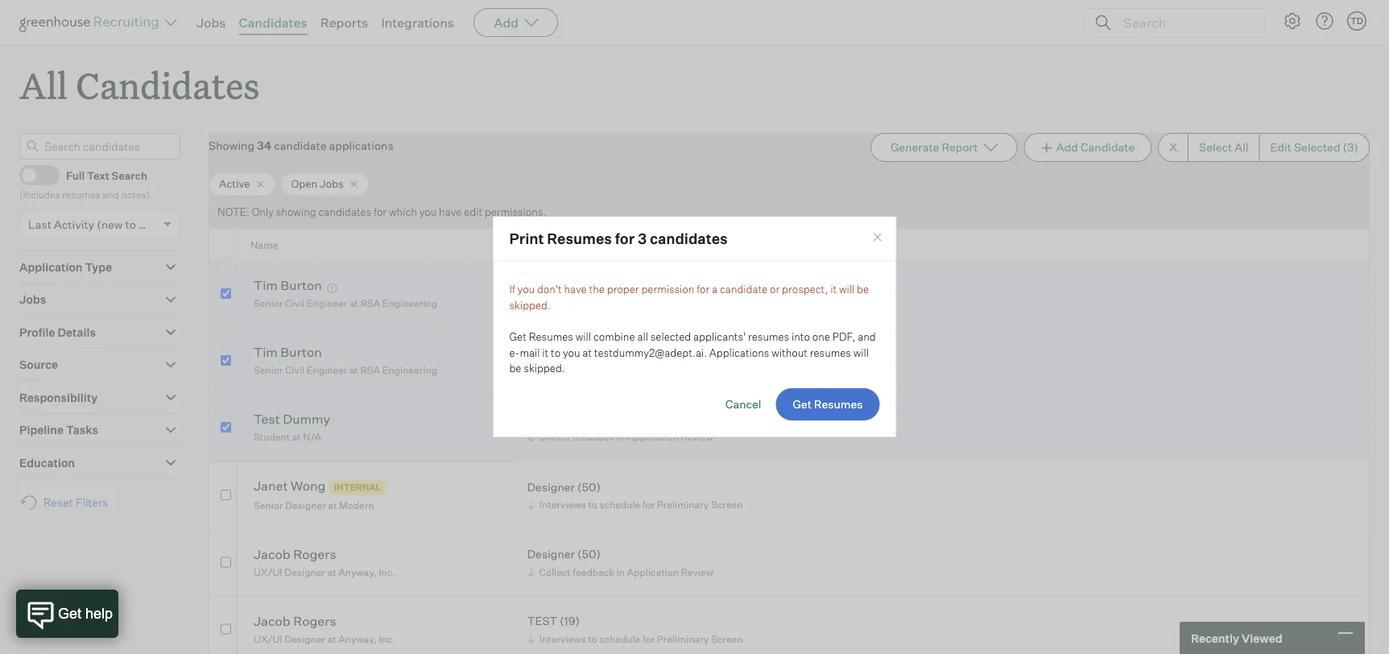 Task type: describe. For each thing, give the bounding box(es) containing it.
review for ux/ui designer at anyway, inc.
[[681, 566, 713, 578]]

viewed
[[1242, 631, 1283, 645]]

have inside "if you don't have the proper permission for a candidate or prospect, it will be skipped."
[[564, 283, 587, 296]]

at inside tim burton senior civil engineer at rsa engineering
[[350, 364, 358, 376]]

(50) for burton
[[577, 278, 601, 293]]

screen for (19)
[[711, 633, 743, 645]]

pipeline
[[19, 423, 64, 437]]

jacob for test (19)
[[254, 613, 291, 629]]

get resumes
[[793, 397, 863, 411]]

test dummy student at n/a
[[254, 411, 330, 443]]

1 civil from the top
[[285, 297, 305, 309]]

job/status
[[540, 239, 593, 251]]

to for designer (50) interviews to schedule for preliminary screen
[[588, 499, 598, 511]]

source
[[19, 358, 58, 372]]

type
[[85, 260, 112, 274]]

testdummy2@adept.ai.
[[594, 346, 707, 359]]

to inside "get resumes will combine all selected applicants' resumes into one pdf,     and e-mail it to you at testdummy2@adept.ai. applications without resumes will be skipped."
[[551, 346, 561, 359]]

profile
[[19, 325, 55, 339]]

2 collect from the top
[[539, 431, 571, 443]]

td button
[[1348, 11, 1367, 31]]

close image
[[871, 231, 884, 244]]

search
[[112, 169, 147, 182]]

generate report
[[891, 140, 978, 154]]

collect feedback in application review
[[539, 431, 713, 443]]

add candidate
[[1057, 140, 1135, 154]]

Search candidates field
[[19, 133, 180, 160]]

1 collect feedback in application review link from the top
[[525, 296, 718, 311]]

34
[[257, 139, 272, 153]]

Search text field
[[1120, 11, 1250, 34]]

without
[[772, 346, 808, 359]]

it inside "if you don't have the proper permission for a candidate or prospect, it will be skipped."
[[831, 283, 837, 296]]

generate
[[891, 140, 939, 154]]

0 vertical spatial candidates
[[319, 206, 371, 218]]

senior designer at modern
[[254, 499, 374, 511]]

full text search (includes resumes and notes)
[[19, 169, 150, 200]]

it inside "get resumes will combine all selected applicants' resumes into one pdf,     and e-mail it to you at testdummy2@adept.ai. applications without resumes will be skipped."
[[542, 346, 549, 359]]

candidate
[[1081, 140, 1135, 154]]

3
[[638, 229, 647, 247]]

student
[[254, 431, 290, 443]]

to for last activity (new to old)
[[125, 217, 136, 231]]

designer (50) interviews to schedule for preliminary screen
[[527, 480, 743, 511]]

candidate inside "if you don't have the proper permission for a candidate or prospect, it will be skipped."
[[720, 283, 768, 296]]

inc. for designer (50)
[[379, 566, 395, 578]]

review for senior civil engineer at rsa engineering
[[681, 297, 713, 309]]

applicants'
[[694, 330, 746, 343]]

interviews for designer
[[539, 499, 586, 511]]

(includes
[[19, 188, 60, 200]]

integrations link
[[381, 14, 454, 31]]

add candidate link
[[1024, 133, 1152, 162]]

generate report button
[[871, 133, 1018, 162]]

senior for janet
[[254, 499, 283, 511]]

preliminary for (50)
[[657, 499, 709, 511]]

select all
[[1199, 140, 1249, 154]]

0 vertical spatial all
[[19, 61, 68, 109]]

full
[[66, 169, 85, 182]]

reset filters button
[[19, 487, 116, 518]]

application down last
[[19, 260, 83, 274]]

jacob rogers link for designer
[[254, 546, 336, 564]]

application down "permission"
[[627, 297, 679, 309]]

td button
[[1344, 8, 1370, 34]]

senior civil engineer at rsa engineering
[[254, 297, 437, 309]]

name
[[250, 239, 278, 251]]

engineer inside tim burton senior civil engineer at rsa engineering
[[307, 364, 347, 376]]

active
[[219, 177, 250, 190]]

2 review from the top
[[681, 431, 713, 443]]

add button
[[474, 8, 558, 37]]

screen for (50)
[[711, 499, 743, 511]]

interview to schedule for debrief link
[[525, 363, 689, 378]]

pdf,
[[833, 330, 856, 343]]

in for ux/ui designer at anyway, inc.
[[617, 566, 625, 578]]

dummy
[[283, 411, 330, 427]]

(3)
[[1343, 140, 1359, 154]]

at inside test dummy student at n/a
[[292, 431, 301, 443]]

1 engineer from the top
[[307, 297, 347, 309]]

test for burton
[[527, 345, 557, 359]]

note:
[[217, 206, 250, 218]]

if
[[509, 283, 515, 296]]

greenhouse recruiting image
[[19, 13, 164, 32]]

ux/ui for designer (50)
[[254, 566, 282, 578]]

report
[[942, 140, 978, 154]]

edit selected (3)
[[1271, 140, 1359, 154]]

details
[[57, 325, 96, 339]]

recently viewed
[[1191, 631, 1283, 645]]

collect for senior civil engineer at rsa engineering
[[539, 297, 571, 309]]

configure image
[[1283, 11, 1302, 31]]

internal
[[334, 482, 381, 493]]

showing 34 candidate applications
[[209, 139, 394, 153]]

0 horizontal spatial you
[[419, 206, 437, 218]]

prospect,
[[782, 283, 828, 296]]

responsibility
[[19, 390, 98, 404]]

combine
[[594, 330, 635, 343]]

burton for tim burton senior civil engineer at rsa engineering
[[281, 344, 322, 360]]

tasks
[[66, 423, 98, 437]]

1 engineering from the top
[[382, 297, 437, 309]]

designer (50) collect feedback in application review for ux/ui designer at anyway, inc.
[[527, 547, 713, 578]]

anyway, for designer (50)
[[338, 566, 377, 578]]

into
[[792, 330, 810, 343]]

1 vertical spatial candidates
[[76, 61, 260, 109]]

tim burton senior civil engineer at rsa engineering
[[254, 344, 437, 376]]

n/a
[[303, 431, 321, 443]]

jacob rogers link for test
[[254, 613, 336, 631]]

2 feedback from the top
[[573, 431, 615, 443]]

jacob rogers ux/ui designer at anyway, inc. for designer (50)
[[254, 546, 395, 578]]

add for add
[[494, 14, 519, 31]]

(19) for rogers
[[560, 614, 580, 628]]

only
[[252, 206, 274, 218]]

anyway, for test (19)
[[338, 633, 377, 645]]

rogers for designer
[[293, 546, 336, 562]]

edit
[[1271, 140, 1292, 154]]

(new
[[97, 217, 123, 231]]

0 horizontal spatial candidate
[[274, 139, 327, 153]]

to for test (19) interviews to schedule for preliminary screen
[[588, 633, 598, 645]]

proper
[[607, 283, 639, 296]]

feedback for ux/ui designer at anyway, inc.
[[573, 566, 615, 578]]

0 horizontal spatial jobs
[[19, 293, 46, 307]]

designer inside designer (50) interviews to schedule for preliminary screen
[[527, 480, 575, 494]]

note: only showing candidates for which you have edit permissions.
[[217, 206, 546, 218]]

rsa inside tim burton senior civil engineer at rsa engineering
[[361, 364, 380, 376]]

a
[[712, 283, 718, 296]]

for inside test (19) interviews to schedule for preliminary screen
[[643, 633, 655, 645]]

2 tim burton link from the top
[[254, 344, 322, 363]]

to for test (19) interview to schedule for debrief
[[583, 364, 593, 376]]

applications
[[709, 346, 769, 359]]

permission
[[641, 283, 695, 296]]

resumes inside button
[[814, 397, 863, 411]]

senior inside tim burton senior civil engineer at rsa engineering
[[254, 364, 283, 376]]

inc. for test (19)
[[379, 633, 395, 645]]

interview
[[539, 364, 581, 376]]

skipped. inside "get resumes will combine all selected applicants' resumes into one pdf,     and e-mail it to you at testdummy2@adept.ai. applications without resumes will be skipped."
[[524, 362, 565, 375]]

candidates link
[[239, 14, 307, 31]]

tim for tim burton senior civil engineer at rsa engineering
[[254, 344, 278, 360]]

select
[[1199, 140, 1232, 154]]

0 vertical spatial jobs
[[197, 14, 226, 31]]

1 rsa from the top
[[361, 297, 380, 309]]

last activity (new to old)
[[28, 217, 159, 231]]

wong
[[291, 478, 326, 494]]

or
[[770, 283, 780, 296]]

1 vertical spatial will
[[576, 330, 591, 343]]

print
[[509, 229, 544, 247]]

application type
[[19, 260, 112, 274]]

jacob for designer (50)
[[254, 546, 291, 562]]

get for get resumes will combine all selected applicants' resumes into one pdf,     and e-mail it to you at testdummy2@adept.ai. applications without resumes will be skipped.
[[509, 330, 527, 343]]

don't
[[537, 283, 562, 296]]

profile details
[[19, 325, 96, 339]]

0 vertical spatial candidates
[[239, 14, 307, 31]]

last activity (new to old) option
[[28, 217, 159, 231]]

selected
[[651, 330, 691, 343]]

application inside collect feedback in application review link
[[627, 431, 679, 443]]

1 tim burton link from the top
[[254, 277, 322, 296]]

ux/ui for test (19)
[[254, 633, 282, 645]]

mail
[[520, 346, 540, 359]]

preliminary for (19)
[[657, 633, 709, 645]]

burton for tim burton
[[281, 277, 322, 293]]



Task type: locate. For each thing, give the bounding box(es) containing it.
3 collect from the top
[[539, 566, 571, 578]]

2 vertical spatial will
[[854, 346, 869, 359]]

2 test from the top
[[527, 614, 557, 628]]

engineering inside tim burton senior civil engineer at rsa engineering
[[382, 364, 437, 376]]

candidates down jobs link
[[76, 61, 260, 109]]

0 vertical spatial collect feedback in application review link
[[525, 296, 718, 311]]

td
[[1351, 15, 1364, 26]]

2 vertical spatial resumes
[[810, 346, 851, 359]]

skipped.
[[509, 298, 551, 311], [524, 362, 565, 375]]

0 vertical spatial schedule
[[595, 364, 636, 376]]

candidates right "3" on the left top
[[650, 229, 728, 247]]

jobs up profile
[[19, 293, 46, 307]]

1 horizontal spatial candidates
[[650, 229, 728, 247]]

rsa up tim burton senior civil engineer at rsa engineering
[[361, 297, 380, 309]]

skipped. down if
[[509, 298, 551, 311]]

0 vertical spatial (19)
[[560, 345, 580, 359]]

for inside "if you don't have the proper permission for a candidate or prospect, it will be skipped."
[[697, 283, 710, 296]]

rsa
[[361, 297, 380, 309], [361, 364, 380, 376]]

1 vertical spatial ux/ui
[[254, 633, 282, 645]]

3 (50) from the top
[[577, 547, 601, 561]]

2 engineering from the top
[[382, 364, 437, 376]]

tim
[[254, 277, 278, 293], [254, 344, 278, 360]]

resumes up without
[[748, 330, 789, 343]]

1 vertical spatial screen
[[711, 633, 743, 645]]

open jobs
[[291, 177, 344, 190]]

1 vertical spatial inc.
[[379, 633, 395, 645]]

0 vertical spatial resumes
[[62, 188, 100, 200]]

resumes for will
[[529, 330, 573, 343]]

1 vertical spatial interviews to schedule for preliminary screen link
[[525, 631, 747, 646]]

civil down tim burton
[[285, 297, 305, 309]]

0 vertical spatial in
[[617, 297, 625, 309]]

2 anyway, from the top
[[338, 633, 377, 645]]

2 burton from the top
[[281, 344, 322, 360]]

1 vertical spatial rogers
[[293, 613, 336, 629]]

2 vertical spatial you
[[563, 346, 580, 359]]

schedule inside designer (50) interviews to schedule for preliminary screen
[[600, 499, 641, 511]]

1 rogers from the top
[[293, 546, 336, 562]]

2 vertical spatial schedule
[[600, 633, 641, 645]]

e-
[[509, 346, 520, 359]]

candidates inside 'dialog'
[[650, 229, 728, 247]]

rsa down senior civil engineer at rsa engineering
[[361, 364, 380, 376]]

2 jacob rogers ux/ui designer at anyway, inc. from the top
[[254, 613, 395, 645]]

1 vertical spatial collect
[[539, 431, 571, 443]]

senior down "janet"
[[254, 499, 283, 511]]

1 interviews to schedule for preliminary screen link from the top
[[525, 497, 747, 512]]

1 test from the top
[[527, 345, 557, 359]]

you inside "if you don't have the proper permission for a candidate or prospect, it will be skipped."
[[518, 283, 535, 296]]

1 vertical spatial jacob rogers link
[[254, 613, 336, 631]]

to inside test (19) interviews to schedule for preliminary screen
[[588, 633, 598, 645]]

resumes down full
[[62, 188, 100, 200]]

0 vertical spatial and
[[103, 188, 119, 200]]

0 horizontal spatial add
[[494, 14, 519, 31]]

to inside test (19) interview to schedule for debrief
[[583, 364, 593, 376]]

test
[[254, 411, 280, 427]]

2 interviews to schedule for preliminary screen link from the top
[[525, 631, 747, 646]]

senior down tim burton
[[254, 297, 283, 309]]

3 in from the top
[[617, 566, 625, 578]]

2 rogers from the top
[[293, 613, 336, 629]]

the
[[589, 283, 605, 296]]

have left "edit"
[[439, 206, 462, 218]]

you right if
[[518, 283, 535, 296]]

engineer down tim burton has been in application review for more than 5 days 'image'
[[307, 297, 347, 309]]

1 vertical spatial senior
[[254, 364, 283, 376]]

3 senior from the top
[[254, 499, 283, 511]]

2 ux/ui from the top
[[254, 633, 282, 645]]

all right select
[[1235, 140, 1249, 154]]

interviews to schedule for preliminary screen link for (50)
[[525, 497, 747, 512]]

feedback down interview to schedule for debrief link on the bottom left
[[573, 431, 615, 443]]

and inside "get resumes will combine all selected applicants' resumes into one pdf,     and e-mail it to you at testdummy2@adept.ai. applications without resumes will be skipped."
[[858, 330, 876, 343]]

2 horizontal spatial you
[[563, 346, 580, 359]]

1 vertical spatial resumes
[[748, 330, 789, 343]]

add for add candidate
[[1057, 140, 1078, 154]]

None checkbox
[[220, 355, 231, 366], [220, 490, 231, 500], [220, 355, 231, 366], [220, 490, 231, 500]]

1 screen from the top
[[711, 499, 743, 511]]

cancel link
[[726, 397, 762, 411]]

resumes inside "get resumes will combine all selected applicants' resumes into one pdf,     and e-mail it to you at testdummy2@adept.ai. applications without resumes will be skipped."
[[529, 330, 573, 343]]

0 vertical spatial engineer
[[307, 297, 347, 309]]

resumes for for
[[547, 229, 612, 247]]

cancel
[[726, 397, 762, 411]]

burton inside tim burton senior civil engineer at rsa engineering
[[281, 344, 322, 360]]

anyway,
[[338, 566, 377, 578], [338, 633, 377, 645]]

0 horizontal spatial be
[[509, 362, 522, 375]]

1 horizontal spatial and
[[858, 330, 876, 343]]

in for senior civil engineer at rsa engineering
[[617, 297, 625, 309]]

(19) inside test (19) interview to schedule for debrief
[[560, 345, 580, 359]]

2 vertical spatial review
[[681, 566, 713, 578]]

candidates
[[239, 14, 307, 31], [76, 61, 260, 109]]

collect feedback in application review link up designer (50) interviews to schedule for preliminary screen
[[525, 429, 718, 445]]

interviews inside designer (50) interviews to schedule for preliminary screen
[[539, 499, 586, 511]]

3 review from the top
[[681, 566, 713, 578]]

and down text
[[103, 188, 119, 200]]

collect feedback in application review link down proper
[[525, 296, 718, 311]]

interviews
[[539, 499, 586, 511], [539, 633, 586, 645]]

resumes up mail
[[529, 330, 573, 343]]

0 vertical spatial skipped.
[[509, 298, 551, 311]]

collect
[[539, 297, 571, 309], [539, 431, 571, 443], [539, 566, 571, 578]]

0 vertical spatial tim burton link
[[254, 277, 322, 296]]

be right prospect,
[[857, 283, 869, 296]]

be inside "get resumes will combine all selected applicants' resumes into one pdf,     and e-mail it to you at testdummy2@adept.ai. applications without resumes will be skipped."
[[509, 362, 522, 375]]

1 vertical spatial resumes
[[529, 330, 573, 343]]

have left the
[[564, 283, 587, 296]]

test dummy link
[[254, 411, 330, 429]]

senior up test at bottom left
[[254, 364, 283, 376]]

resumes inside full text search (includes resumes and notes)
[[62, 188, 100, 200]]

1 vertical spatial collect feedback in application review link
[[525, 429, 718, 445]]

2 collect feedback in application review link from the top
[[525, 429, 718, 445]]

2 vertical spatial (50)
[[577, 547, 601, 561]]

2 vertical spatial jobs
[[19, 293, 46, 307]]

0 horizontal spatial have
[[439, 206, 462, 218]]

2 in from the top
[[617, 431, 625, 443]]

1 vertical spatial tim
[[254, 344, 278, 360]]

1 vertical spatial tim burton link
[[254, 344, 322, 363]]

skipped. down mail
[[524, 362, 565, 375]]

recently
[[1191, 631, 1240, 645]]

text
[[87, 169, 109, 182]]

1 vertical spatial engineering
[[382, 364, 437, 376]]

application
[[19, 260, 83, 274], [627, 297, 679, 309], [627, 431, 679, 443], [627, 566, 679, 578]]

in down proper
[[617, 297, 625, 309]]

2 designer (50) collect feedback in application review from the top
[[527, 547, 713, 578]]

candidate
[[274, 139, 327, 153], [720, 283, 768, 296]]

1 vertical spatial (50)
[[577, 480, 601, 494]]

burton down senior civil engineer at rsa engineering
[[281, 344, 322, 360]]

senior for tim
[[254, 297, 283, 309]]

select all link
[[1188, 133, 1259, 162]]

test for rogers
[[527, 614, 557, 628]]

candidate right 34
[[274, 139, 327, 153]]

1 interviews from the top
[[539, 499, 586, 511]]

get up e-
[[509, 330, 527, 343]]

will right prospect,
[[839, 283, 855, 296]]

interviews to schedule for preliminary screen link for (19)
[[525, 631, 747, 646]]

0 vertical spatial test
[[527, 345, 557, 359]]

1 in from the top
[[617, 297, 625, 309]]

2 civil from the top
[[285, 364, 305, 376]]

0 horizontal spatial all
[[19, 61, 68, 109]]

(19) for burton
[[560, 345, 580, 359]]

1 vertical spatial test
[[527, 614, 557, 628]]

application up designer (50) interviews to schedule for preliminary screen
[[627, 431, 679, 443]]

will inside "if you don't have the proper permission for a candidate or prospect, it will be skipped."
[[839, 283, 855, 296]]

will left combine
[[576, 330, 591, 343]]

0 vertical spatial it
[[831, 283, 837, 296]]

1 designer (50) collect feedback in application review from the top
[[527, 278, 713, 309]]

collect feedback in application review link for jacob rogers
[[525, 564, 718, 580]]

will down pdf,
[[854, 346, 869, 359]]

1 horizontal spatial it
[[831, 283, 837, 296]]

be down e-
[[509, 362, 522, 375]]

test (19) interview to schedule for debrief
[[527, 345, 685, 376]]

0 horizontal spatial candidates
[[319, 206, 371, 218]]

1 vertical spatial jobs
[[320, 177, 344, 190]]

1 review from the top
[[681, 297, 713, 309]]

tim burton has been in application review for more than 5 days image
[[325, 284, 339, 293]]

2 engineer from the top
[[307, 364, 347, 376]]

1 horizontal spatial get
[[793, 397, 812, 411]]

0 vertical spatial inc.
[[379, 566, 395, 578]]

feedback for senior civil engineer at rsa engineering
[[573, 297, 615, 309]]

designer (50) collect feedback in application review
[[527, 278, 713, 309], [527, 547, 713, 578]]

1 vertical spatial (19)
[[560, 614, 580, 628]]

designer (50) collect feedback in application review for senior civil engineer at rsa engineering
[[527, 278, 713, 309]]

1 vertical spatial and
[[858, 330, 876, 343]]

schedule inside test (19) interviews to schedule for preliminary screen
[[600, 633, 641, 645]]

1 horizontal spatial have
[[564, 283, 587, 296]]

education
[[19, 456, 75, 470]]

collect feedback in application review link for test dummy
[[525, 429, 718, 445]]

1 vertical spatial schedule
[[600, 499, 641, 511]]

0 vertical spatial preliminary
[[657, 499, 709, 511]]

schedule for tim burton
[[595, 364, 636, 376]]

1 tim from the top
[[254, 277, 278, 293]]

get resumes will combine all selected applicants' resumes into one pdf,     and e-mail it to you at testdummy2@adept.ai. applications without resumes will be skipped.
[[509, 330, 876, 375]]

you right which
[[419, 206, 437, 218]]

1 vertical spatial civil
[[285, 364, 305, 376]]

feedback up test (19) interviews to schedule for preliminary screen
[[573, 566, 615, 578]]

1 (19) from the top
[[560, 345, 580, 359]]

1 vertical spatial candidate
[[720, 283, 768, 296]]

for inside test (19) interview to schedule for debrief
[[638, 364, 650, 376]]

ux/ui
[[254, 566, 282, 578], [254, 633, 282, 645]]

0 vertical spatial senior
[[254, 297, 283, 309]]

debrief
[[652, 364, 685, 376]]

1 vertical spatial interviews
[[539, 633, 586, 645]]

x link
[[1158, 133, 1188, 162]]

(50) inside designer (50) interviews to schedule for preliminary screen
[[577, 480, 601, 494]]

0 vertical spatial you
[[419, 206, 437, 218]]

0 horizontal spatial resumes
[[62, 188, 100, 200]]

2 jacob from the top
[[254, 613, 291, 629]]

civil up test dummy link
[[285, 364, 305, 376]]

1 horizontal spatial all
[[1235, 140, 1249, 154]]

preliminary inside designer (50) interviews to schedule for preliminary screen
[[657, 499, 709, 511]]

it right prospect,
[[831, 283, 837, 296]]

print resumes for 3 candidates dialog
[[493, 216, 897, 438]]

get inside button
[[793, 397, 812, 411]]

for
[[374, 206, 387, 218], [615, 229, 635, 247], [697, 283, 710, 296], [638, 364, 650, 376], [643, 499, 655, 511], [643, 633, 655, 645]]

0 vertical spatial collect
[[539, 297, 571, 309]]

old)
[[139, 217, 159, 231]]

inc.
[[379, 566, 395, 578], [379, 633, 395, 645]]

2 vertical spatial collect feedback in application review link
[[525, 564, 718, 580]]

1 vertical spatial engineer
[[307, 364, 347, 376]]

2 rsa from the top
[[361, 364, 380, 376]]

at inside "get resumes will combine all selected applicants' resumes into one pdf,     and e-mail it to you at testdummy2@adept.ai. applications without resumes will be skipped."
[[583, 346, 592, 359]]

in up test (19) interviews to schedule for preliminary screen
[[617, 566, 625, 578]]

test (19) interviews to schedule for preliminary screen
[[527, 614, 743, 645]]

0 vertical spatial rsa
[[361, 297, 380, 309]]

you up 'interview'
[[563, 346, 580, 359]]

feedback down the
[[573, 297, 615, 309]]

0 vertical spatial interviews to schedule for preliminary screen link
[[525, 497, 747, 512]]

rogers for test
[[293, 613, 336, 629]]

tim down name
[[254, 277, 278, 293]]

0 vertical spatial burton
[[281, 277, 322, 293]]

0 vertical spatial jacob rogers link
[[254, 546, 336, 564]]

2 vertical spatial collect
[[539, 566, 571, 578]]

1 horizontal spatial you
[[518, 283, 535, 296]]

1 jacob rogers link from the top
[[254, 546, 336, 564]]

be
[[857, 283, 869, 296], [509, 362, 522, 375]]

0 vertical spatial resumes
[[547, 229, 612, 247]]

tim burton link up test dummy link
[[254, 344, 322, 363]]

designer (50) collect feedback in application review up combine
[[527, 278, 713, 309]]

collect feedback in application review link up test (19) interviews to schedule for preliminary screen
[[525, 564, 718, 580]]

2 senior from the top
[[254, 364, 283, 376]]

for inside designer (50) interviews to schedule for preliminary screen
[[643, 499, 655, 511]]

1 horizontal spatial resumes
[[748, 330, 789, 343]]

add inside add popup button
[[494, 14, 519, 31]]

candidates right jobs link
[[239, 14, 307, 31]]

janet wong
[[254, 478, 326, 494]]

tim burton link
[[254, 277, 322, 296], [254, 344, 322, 363]]

get down without
[[793, 397, 812, 411]]

screen inside designer (50) interviews to schedule for preliminary screen
[[711, 499, 743, 511]]

tim burton
[[254, 277, 322, 293]]

preliminary inside test (19) interviews to schedule for preliminary screen
[[657, 633, 709, 645]]

edit
[[464, 206, 483, 218]]

jacob rogers ux/ui designer at anyway, inc. for test (19)
[[254, 613, 395, 645]]

resumes right print
[[547, 229, 612, 247]]

2 horizontal spatial jobs
[[320, 177, 344, 190]]

1 inc. from the top
[[379, 566, 395, 578]]

tim inside tim burton senior civil engineer at rsa engineering
[[254, 344, 278, 360]]

permissions.
[[485, 206, 546, 218]]

candidate reports are now available! apply filters and select "view in app" element
[[871, 133, 1018, 162]]

reports
[[320, 14, 368, 31]]

and right pdf,
[[858, 330, 876, 343]]

1 burton from the top
[[281, 277, 322, 293]]

jobs right open
[[320, 177, 344, 190]]

skipped. inside "if you don't have the proper permission for a candidate or prospect, it will be skipped."
[[509, 298, 551, 311]]

1 vertical spatial feedback
[[573, 431, 615, 443]]

1 vertical spatial it
[[542, 346, 549, 359]]

get for get resumes
[[793, 397, 812, 411]]

1 anyway, from the top
[[338, 566, 377, 578]]

open
[[291, 177, 318, 190]]

burton left tim burton has been in application review for more than 5 days 'image'
[[281, 277, 322, 293]]

designer (50) collect feedback in application review up test (19) interviews to schedule for preliminary screen
[[527, 547, 713, 578]]

1 collect from the top
[[539, 297, 571, 309]]

screen inside test (19) interviews to schedule for preliminary screen
[[711, 633, 743, 645]]

schedule inside test (19) interview to schedule for debrief
[[595, 364, 636, 376]]

civil inside tim burton senior civil engineer at rsa engineering
[[285, 364, 305, 376]]

candidate right a
[[720, 283, 768, 296]]

in up designer (50) interviews to schedule for preliminary screen
[[617, 431, 625, 443]]

schedule for jacob rogers
[[600, 633, 641, 645]]

1 jacob rogers ux/ui designer at anyway, inc. from the top
[[254, 546, 395, 578]]

notes)
[[121, 188, 150, 200]]

test inside test (19) interviews to schedule for preliminary screen
[[527, 614, 557, 628]]

2 vertical spatial senior
[[254, 499, 283, 511]]

3 collect feedback in application review link from the top
[[525, 564, 718, 580]]

all
[[637, 330, 648, 343]]

1 vertical spatial have
[[564, 283, 587, 296]]

2 preliminary from the top
[[657, 633, 709, 645]]

resumes down one
[[810, 346, 851, 359]]

interviews for test
[[539, 633, 586, 645]]

tim burton link left tim burton has been in application review for more than 5 days 'image'
[[254, 277, 322, 296]]

and inside full text search (includes resumes and notes)
[[103, 188, 119, 200]]

engineer
[[307, 297, 347, 309], [307, 364, 347, 376]]

application up test (19) interviews to schedule for preliminary screen
[[627, 566, 679, 578]]

civil
[[285, 297, 305, 309], [285, 364, 305, 376]]

showing
[[209, 139, 255, 153]]

0 vertical spatial tim
[[254, 277, 278, 293]]

resumes down pdf,
[[814, 397, 863, 411]]

collect for ux/ui designer at anyway, inc.
[[539, 566, 571, 578]]

designer
[[527, 278, 575, 293], [527, 480, 575, 494], [285, 499, 326, 511], [527, 547, 575, 561], [284, 566, 325, 578], [284, 633, 325, 645]]

be inside "if you don't have the proper permission for a candidate or prospect, it will be skipped."
[[857, 283, 869, 296]]

test
[[527, 345, 557, 359], [527, 614, 557, 628]]

1 vertical spatial candidates
[[650, 229, 728, 247]]

showing
[[276, 206, 316, 218]]

review
[[681, 297, 713, 309], [681, 431, 713, 443], [681, 566, 713, 578]]

modern
[[339, 499, 374, 511]]

1 vertical spatial review
[[681, 431, 713, 443]]

1 jacob from the top
[[254, 546, 291, 562]]

2 tim from the top
[[254, 344, 278, 360]]

0 horizontal spatial and
[[103, 188, 119, 200]]

None checkbox
[[220, 288, 231, 299], [220, 422, 231, 433], [220, 557, 231, 568], [220, 624, 231, 634], [220, 288, 231, 299], [220, 422, 231, 433], [220, 557, 231, 568], [220, 624, 231, 634]]

interviews inside test (19) interviews to schedule for preliminary screen
[[539, 633, 586, 645]]

1 (50) from the top
[[577, 278, 601, 293]]

1 senior from the top
[[254, 297, 283, 309]]

1 vertical spatial designer (50) collect feedback in application review
[[527, 547, 713, 578]]

jobs left candidates link
[[197, 14, 226, 31]]

1 vertical spatial jacob rogers ux/ui designer at anyway, inc.
[[254, 613, 395, 645]]

jobs
[[197, 14, 226, 31], [320, 177, 344, 190], [19, 293, 46, 307]]

get inside "get resumes will combine all selected applicants' resumes into one pdf,     and e-mail it to you at testdummy2@adept.ai. applications without resumes will be skipped."
[[509, 330, 527, 343]]

checkmark image
[[27, 169, 39, 180]]

selected
[[1294, 140, 1341, 154]]

all
[[19, 61, 68, 109], [1235, 140, 1249, 154]]

test inside test (19) interview to schedule for debrief
[[527, 345, 557, 359]]

tim up test at bottom left
[[254, 344, 278, 360]]

2 (19) from the top
[[560, 614, 580, 628]]

(19) inside test (19) interviews to schedule for preliminary screen
[[560, 614, 580, 628]]

0 vertical spatial jacob rogers ux/ui designer at anyway, inc.
[[254, 546, 395, 578]]

1 horizontal spatial add
[[1057, 140, 1078, 154]]

jobs link
[[197, 14, 226, 31]]

0 vertical spatial will
[[839, 283, 855, 296]]

(50)
[[577, 278, 601, 293], [577, 480, 601, 494], [577, 547, 601, 561]]

all down greenhouse recruiting image
[[19, 61, 68, 109]]

to inside designer (50) interviews to schedule for preliminary screen
[[588, 499, 598, 511]]

0 vertical spatial candidate
[[274, 139, 327, 153]]

3 feedback from the top
[[573, 566, 615, 578]]

x
[[1170, 140, 1178, 154]]

edit selected (3) link
[[1259, 133, 1370, 162]]

all candidates
[[19, 61, 260, 109]]

0 vertical spatial interviews
[[539, 499, 586, 511]]

(50) down designer (50) interviews to schedule for preliminary screen
[[577, 547, 601, 561]]

2 jacob rogers link from the top
[[254, 613, 336, 631]]

janet wong link
[[254, 478, 326, 496]]

it right mail
[[542, 346, 549, 359]]

(50) left proper
[[577, 278, 601, 293]]

1 vertical spatial get
[[793, 397, 812, 411]]

0 vertical spatial screen
[[711, 499, 743, 511]]

integrations
[[381, 14, 454, 31]]

1 vertical spatial in
[[617, 431, 625, 443]]

print resumes for 3 candidates
[[509, 229, 728, 247]]

(50) down 'collect feedback in application review'
[[577, 480, 601, 494]]

2 interviews from the top
[[539, 633, 586, 645]]

add inside add candidate link
[[1057, 140, 1078, 154]]

2 screen from the top
[[711, 633, 743, 645]]

2 (50) from the top
[[577, 480, 601, 494]]

engineer up 'dummy'
[[307, 364, 347, 376]]

at
[[350, 297, 358, 309], [583, 346, 592, 359], [350, 364, 358, 376], [292, 431, 301, 443], [328, 499, 337, 511], [327, 566, 336, 578], [327, 633, 336, 645]]

it
[[831, 283, 837, 296], [542, 346, 549, 359]]

0 vertical spatial ux/ui
[[254, 566, 282, 578]]

1 feedback from the top
[[573, 297, 615, 309]]

1 horizontal spatial be
[[857, 283, 869, 296]]

candidates down open jobs
[[319, 206, 371, 218]]

0 vertical spatial jacob
[[254, 546, 291, 562]]

screen
[[711, 499, 743, 511], [711, 633, 743, 645]]

(50) for wong
[[577, 480, 601, 494]]

1 vertical spatial anyway,
[[338, 633, 377, 645]]

2 inc. from the top
[[379, 633, 395, 645]]

tim for tim burton
[[254, 277, 278, 293]]

pipeline tasks
[[19, 423, 98, 437]]

2 vertical spatial feedback
[[573, 566, 615, 578]]

1 vertical spatial add
[[1057, 140, 1078, 154]]

you inside "get resumes will combine all selected applicants' resumes into one pdf,     and e-mail it to you at testdummy2@adept.ai. applications without resumes will be skipped."
[[563, 346, 580, 359]]

0 vertical spatial designer (50) collect feedback in application review
[[527, 278, 713, 309]]

1 ux/ui from the top
[[254, 566, 282, 578]]

1 preliminary from the top
[[657, 499, 709, 511]]

0 vertical spatial get
[[509, 330, 527, 343]]

have
[[439, 206, 462, 218], [564, 283, 587, 296]]



Task type: vqa. For each thing, say whether or not it's contained in the screenshot.


